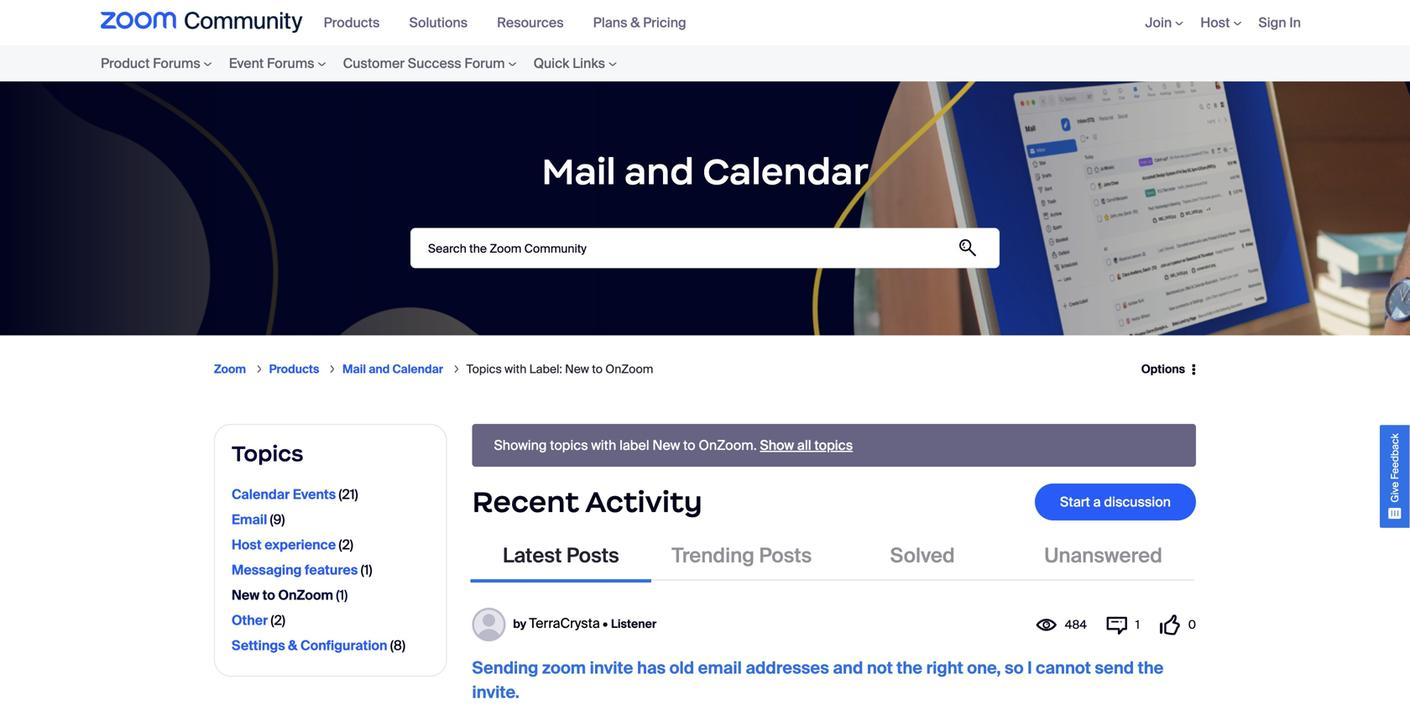 Task type: vqa. For each thing, say whether or not it's contained in the screenshot.
4th 15 from the bottom
no



Task type: describe. For each thing, give the bounding box(es) containing it.
by
[[513, 616, 527, 632]]

topics heading
[[232, 440, 430, 467]]

1 horizontal spatial calendar
[[393, 361, 443, 377]]

2 vertical spatial 1
[[1136, 617, 1140, 633]]

configuration
[[301, 637, 388, 654]]

sending zoom invite has old email addresses and not  the right one, so i cannot send the invite.
[[472, 657, 1164, 703]]

latest posts
[[503, 543, 619, 569]]

plans
[[593, 14, 628, 31]]

messaging
[[232, 561, 302, 579]]

with inside list
[[505, 361, 527, 377]]

2 the from the left
[[1138, 657, 1164, 679]]

1 topics from the left
[[550, 437, 588, 454]]

addresses
[[746, 657, 830, 679]]

list containing zoom
[[214, 348, 1131, 390]]

0 vertical spatial mail
[[542, 149, 616, 194]]

0 vertical spatial products link
[[324, 14, 393, 31]]

menu bar containing join
[[1121, 0, 1310, 45]]

label:
[[530, 361, 562, 377]]

zoom
[[214, 361, 246, 377]]

forum
[[465, 55, 505, 72]]

quick
[[534, 55, 570, 72]]

customer
[[343, 55, 405, 72]]

community.title image
[[101, 12, 303, 34]]

messaging features link
[[232, 558, 358, 582]]

by terracrysta • listener
[[513, 614, 657, 632]]

mail and calendar link
[[343, 361, 443, 377]]

events
[[293, 486, 336, 503]]

customer success forum link
[[335, 45, 525, 81]]

1 horizontal spatial new
[[565, 361, 589, 377]]

features
[[305, 561, 358, 579]]

posts for trending posts
[[759, 543, 812, 569]]

2 topics from the left
[[815, 437, 853, 454]]

sending
[[472, 657, 539, 679]]

a
[[1094, 493, 1101, 511]]

calendar events 21 email 9 host experience 2 messaging features 1 new to onzoom 1 other 2 settings & configuration 8
[[232, 486, 402, 654]]

discussion
[[1104, 493, 1171, 511]]

mail inside list
[[343, 361, 366, 377]]

has
[[637, 657, 666, 679]]

quick links link
[[525, 45, 626, 81]]

showing topics with label new to onzoom . show all topics
[[494, 437, 853, 454]]

label
[[620, 437, 650, 454]]

event forums
[[229, 55, 315, 72]]

start
[[1060, 493, 1091, 511]]

trending
[[672, 543, 755, 569]]

old
[[670, 657, 694, 679]]

forums for product forums
[[153, 55, 200, 72]]

settings & configuration link
[[232, 634, 388, 657]]

products inside menu bar
[[324, 14, 380, 31]]

links
[[573, 55, 605, 72]]

solutions
[[409, 14, 468, 31]]

host inside calendar events 21 email 9 host experience 2 messaging features 1 new to onzoom 1 other 2 settings & configuration 8
[[232, 536, 262, 554]]

solutions link
[[409, 14, 480, 31]]

onzoom inside calendar events 21 email 9 host experience 2 messaging features 1 new to onzoom 1 other 2 settings & configuration 8
[[278, 586, 333, 604]]

other link
[[232, 609, 268, 632]]

product forums link
[[101, 45, 221, 81]]

event forums link
[[221, 45, 335, 81]]

options
[[1142, 361, 1186, 377]]

quick links
[[534, 55, 605, 72]]

& inside calendar events 21 email 9 host experience 2 messaging features 1 new to onzoom 1 other 2 settings & configuration 8
[[288, 637, 298, 654]]

new inside calendar events 21 email 9 host experience 2 messaging features 1 new to onzoom 1 other 2 settings & configuration 8
[[232, 586, 260, 604]]

show
[[760, 437, 794, 454]]

calendar events link
[[232, 483, 336, 506]]

host link
[[1201, 14, 1242, 31]]

1 horizontal spatial onzoom
[[606, 361, 654, 377]]

customer success forum
[[343, 55, 505, 72]]

484
[[1065, 617, 1087, 633]]

1 horizontal spatial with
[[591, 437, 617, 454]]

1 vertical spatial products link
[[269, 361, 319, 377]]

trending posts
[[672, 543, 812, 569]]

recent activity
[[472, 484, 703, 520]]

1 horizontal spatial 2
[[342, 536, 350, 554]]

zoom
[[542, 657, 586, 679]]

product forums
[[101, 55, 200, 72]]

mail and calendar inside list
[[343, 361, 443, 377]]

terracrysta
[[529, 614, 600, 632]]

and inside list
[[369, 361, 390, 377]]

to inside calendar events 21 email 9 host experience 2 messaging features 1 new to onzoom 1 other 2 settings & configuration 8
[[263, 586, 275, 604]]

resources
[[497, 14, 564, 31]]

success
[[408, 55, 462, 72]]

list containing calendar events
[[232, 483, 430, 659]]

0 vertical spatial 1
[[364, 561, 369, 579]]

0 vertical spatial to
[[592, 361, 603, 377]]

i
[[1028, 657, 1032, 679]]

invite.
[[472, 682, 520, 703]]

sign in link
[[1259, 14, 1302, 31]]

0 horizontal spatial 1
[[340, 586, 344, 604]]

posts for latest posts
[[567, 543, 619, 569]]

send
[[1095, 657, 1135, 679]]

1 horizontal spatial and
[[625, 149, 694, 194]]

settings
[[232, 637, 285, 654]]

2 horizontal spatial new
[[653, 437, 680, 454]]

menu bar containing product forums
[[67, 45, 659, 81]]

email
[[232, 511, 267, 528]]

join link
[[1146, 14, 1184, 31]]

0
[[1189, 617, 1197, 633]]



Task type: locate. For each thing, give the bounding box(es) containing it.
email
[[698, 657, 742, 679]]

1 down features
[[340, 586, 344, 604]]

experience
[[265, 536, 336, 554]]

new up "other" link
[[232, 586, 260, 604]]

1 vertical spatial mail
[[343, 361, 366, 377]]

1 vertical spatial to
[[684, 437, 696, 454]]

1 vertical spatial list
[[232, 483, 430, 659]]

0 horizontal spatial new
[[232, 586, 260, 604]]

products link
[[324, 14, 393, 31], [269, 361, 319, 377]]

2 right other
[[274, 612, 282, 629]]

email link
[[232, 508, 267, 531]]

onzoom left show
[[699, 437, 754, 454]]

new right label:
[[565, 361, 589, 377]]

0 horizontal spatial &
[[288, 637, 298, 654]]

Search text field
[[411, 228, 1000, 268]]

1 vertical spatial 1
[[340, 586, 344, 604]]

calendar
[[703, 149, 869, 194], [393, 361, 443, 377], [232, 486, 290, 503]]

to
[[592, 361, 603, 377], [684, 437, 696, 454], [263, 586, 275, 604]]

host inside menu bar
[[1201, 14, 1231, 31]]

1 horizontal spatial products
[[324, 14, 380, 31]]

posts right "trending"
[[759, 543, 812, 569]]

host down email "link"
[[232, 536, 262, 554]]

1 right features
[[364, 561, 369, 579]]

topics left label:
[[467, 361, 502, 377]]

products up the customer
[[324, 14, 380, 31]]

mail and calendar
[[542, 149, 869, 194], [343, 361, 443, 377]]

& right settings
[[288, 637, 298, 654]]

pricing
[[643, 14, 687, 31]]

the right not
[[897, 657, 923, 679]]

plans & pricing
[[593, 14, 687, 31]]

1 vertical spatial mail and calendar
[[343, 361, 443, 377]]

posts
[[567, 543, 619, 569], [759, 543, 812, 569]]

2 vertical spatial new
[[232, 586, 260, 604]]

1 vertical spatial host
[[232, 536, 262, 554]]

terracrysta link
[[529, 614, 600, 632]]

terracrysta image
[[472, 608, 506, 642]]

0 horizontal spatial topics
[[232, 440, 304, 467]]

posts down recent activity
[[567, 543, 619, 569]]

0 horizontal spatial and
[[369, 361, 390, 377]]

topics right all
[[815, 437, 853, 454]]

1 left 0
[[1136, 617, 1140, 633]]

2 vertical spatial calendar
[[232, 486, 290, 503]]

1
[[364, 561, 369, 579], [340, 586, 344, 604], [1136, 617, 1140, 633]]

1 vertical spatial topics
[[232, 440, 304, 467]]

activity
[[585, 484, 703, 520]]

topics right showing
[[550, 437, 588, 454]]

1 vertical spatial new
[[653, 437, 680, 454]]

onzoom down messaging features link
[[278, 586, 333, 604]]

0 vertical spatial host
[[1201, 14, 1231, 31]]

host experience link
[[232, 533, 336, 557]]

so
[[1005, 657, 1024, 679]]

products inside list
[[269, 361, 319, 377]]

1 horizontal spatial host
[[1201, 14, 1231, 31]]

onzoom up label
[[606, 361, 654, 377]]

1 horizontal spatial forums
[[267, 55, 315, 72]]

2 horizontal spatial to
[[684, 437, 696, 454]]

to right label
[[684, 437, 696, 454]]

menu bar
[[315, 0, 708, 45], [1121, 0, 1310, 45], [67, 45, 659, 81]]

•
[[603, 616, 608, 632]]

2 vertical spatial and
[[833, 657, 863, 679]]

1 horizontal spatial to
[[592, 361, 603, 377]]

zoom link
[[214, 361, 246, 377]]

1 horizontal spatial mail
[[542, 149, 616, 194]]

all
[[798, 437, 812, 454]]

other
[[232, 612, 268, 629]]

2 vertical spatial to
[[263, 586, 275, 604]]

& inside menu bar
[[631, 14, 640, 31]]

0 vertical spatial &
[[631, 14, 640, 31]]

0 vertical spatial calendar
[[703, 149, 869, 194]]

host right the join link
[[1201, 14, 1231, 31]]

topics with label: new to onzoom
[[467, 361, 654, 377]]

topics for topics with label: new to onzoom
[[467, 361, 502, 377]]

to right label:
[[592, 361, 603, 377]]

1 vertical spatial and
[[369, 361, 390, 377]]

show all topics link
[[760, 437, 853, 454]]

0 horizontal spatial with
[[505, 361, 527, 377]]

1 vertical spatial 2
[[274, 612, 282, 629]]

8
[[394, 637, 402, 654]]

products
[[324, 14, 380, 31], [269, 361, 319, 377]]

0 horizontal spatial products
[[269, 361, 319, 377]]

1 vertical spatial with
[[591, 437, 617, 454]]

1 horizontal spatial mail and calendar
[[542, 149, 869, 194]]

1 horizontal spatial topics
[[815, 437, 853, 454]]

2 forums from the left
[[267, 55, 315, 72]]

with left label
[[591, 437, 617, 454]]

new
[[565, 361, 589, 377], [653, 437, 680, 454], [232, 586, 260, 604]]

menu bar containing products
[[315, 0, 708, 45]]

1 horizontal spatial &
[[631, 14, 640, 31]]

0 horizontal spatial mail
[[343, 361, 366, 377]]

2 horizontal spatial 1
[[1136, 617, 1140, 633]]

1 horizontal spatial 1
[[364, 561, 369, 579]]

and
[[625, 149, 694, 194], [369, 361, 390, 377], [833, 657, 863, 679]]

with left label:
[[505, 361, 527, 377]]

sign in
[[1259, 14, 1302, 31]]

resources link
[[497, 14, 577, 31]]

sign
[[1259, 14, 1287, 31]]

forums right event
[[267, 55, 315, 72]]

0 horizontal spatial to
[[263, 586, 275, 604]]

onzoom
[[606, 361, 654, 377], [699, 437, 754, 454], [278, 586, 333, 604]]

0 horizontal spatial posts
[[567, 543, 619, 569]]

topics inside list
[[467, 361, 502, 377]]

1 horizontal spatial topics
[[467, 361, 502, 377]]

options button
[[1131, 352, 1197, 386]]

in
[[1290, 14, 1302, 31]]

invite
[[590, 657, 633, 679]]

not
[[867, 657, 893, 679]]

recent
[[472, 484, 579, 520]]

topics up calendar events link on the bottom left of page
[[232, 440, 304, 467]]

mail
[[542, 149, 616, 194], [343, 361, 366, 377]]

0 horizontal spatial products link
[[269, 361, 319, 377]]

9
[[273, 511, 282, 528]]

showing
[[494, 437, 547, 454]]

1 the from the left
[[897, 657, 923, 679]]

forums down community.title image
[[153, 55, 200, 72]]

0 horizontal spatial host
[[232, 536, 262, 554]]

start a discussion
[[1060, 493, 1171, 511]]

sending zoom invite has old email addresses and not  the right one, so i cannot send the invite. link
[[472, 657, 1164, 703]]

0 vertical spatial and
[[625, 149, 694, 194]]

product
[[101, 55, 150, 72]]

21
[[342, 486, 355, 503]]

0 vertical spatial list
[[214, 348, 1131, 390]]

topics
[[467, 361, 502, 377], [232, 440, 304, 467]]

1 horizontal spatial posts
[[759, 543, 812, 569]]

products right zoom
[[269, 361, 319, 377]]

& right plans
[[631, 14, 640, 31]]

1 horizontal spatial the
[[1138, 657, 1164, 679]]

&
[[631, 14, 640, 31], [288, 637, 298, 654]]

forums
[[153, 55, 200, 72], [267, 55, 315, 72]]

the right send
[[1138, 657, 1164, 679]]

new right label
[[653, 437, 680, 454]]

0 horizontal spatial calendar
[[232, 486, 290, 503]]

unanswered
[[1045, 543, 1163, 569]]

0 horizontal spatial topics
[[550, 437, 588, 454]]

join
[[1146, 14, 1172, 31]]

1 vertical spatial products
[[269, 361, 319, 377]]

topics for topics
[[232, 440, 304, 467]]

2 posts from the left
[[759, 543, 812, 569]]

plans & pricing link
[[593, 14, 699, 31]]

products link right zoom
[[269, 361, 319, 377]]

1 vertical spatial onzoom
[[699, 437, 754, 454]]

.
[[754, 437, 757, 454]]

0 vertical spatial products
[[324, 14, 380, 31]]

0 horizontal spatial the
[[897, 657, 923, 679]]

event
[[229, 55, 264, 72]]

solved
[[891, 543, 955, 569]]

and inside 'sending zoom invite has old email addresses and not  the right one, so i cannot send the invite.'
[[833, 657, 863, 679]]

1 vertical spatial &
[[288, 637, 298, 654]]

2 up features
[[342, 536, 350, 554]]

forums for event forums
[[267, 55, 315, 72]]

0 horizontal spatial mail and calendar
[[343, 361, 443, 377]]

products link up the customer
[[324, 14, 393, 31]]

2
[[342, 536, 350, 554], [274, 612, 282, 629]]

0 vertical spatial 2
[[342, 536, 350, 554]]

one,
[[968, 657, 1001, 679]]

2 horizontal spatial onzoom
[[699, 437, 754, 454]]

latest
[[503, 543, 562, 569]]

0 horizontal spatial 2
[[274, 612, 282, 629]]

2 horizontal spatial and
[[833, 657, 863, 679]]

list
[[214, 348, 1131, 390], [232, 483, 430, 659]]

calendar inside calendar events 21 email 9 host experience 2 messaging features 1 new to onzoom 1 other 2 settings & configuration 8
[[232, 486, 290, 503]]

0 vertical spatial mail and calendar
[[542, 149, 869, 194]]

0 vertical spatial new
[[565, 361, 589, 377]]

0 vertical spatial with
[[505, 361, 527, 377]]

None submit
[[949, 229, 988, 267]]

1 forums from the left
[[153, 55, 200, 72]]

cannot
[[1036, 657, 1092, 679]]

2 vertical spatial onzoom
[[278, 586, 333, 604]]

to down "messaging"
[[263, 586, 275, 604]]

start a discussion link
[[1035, 484, 1197, 521]]

1 posts from the left
[[567, 543, 619, 569]]

0 horizontal spatial forums
[[153, 55, 200, 72]]

right
[[927, 657, 964, 679]]

the
[[897, 657, 923, 679], [1138, 657, 1164, 679]]

0 vertical spatial onzoom
[[606, 361, 654, 377]]

listener
[[611, 616, 657, 632]]

0 horizontal spatial onzoom
[[278, 586, 333, 604]]

0 vertical spatial topics
[[467, 361, 502, 377]]

2 horizontal spatial calendar
[[703, 149, 869, 194]]

host
[[1201, 14, 1231, 31], [232, 536, 262, 554]]

1 vertical spatial calendar
[[393, 361, 443, 377]]

1 horizontal spatial products link
[[324, 14, 393, 31]]



